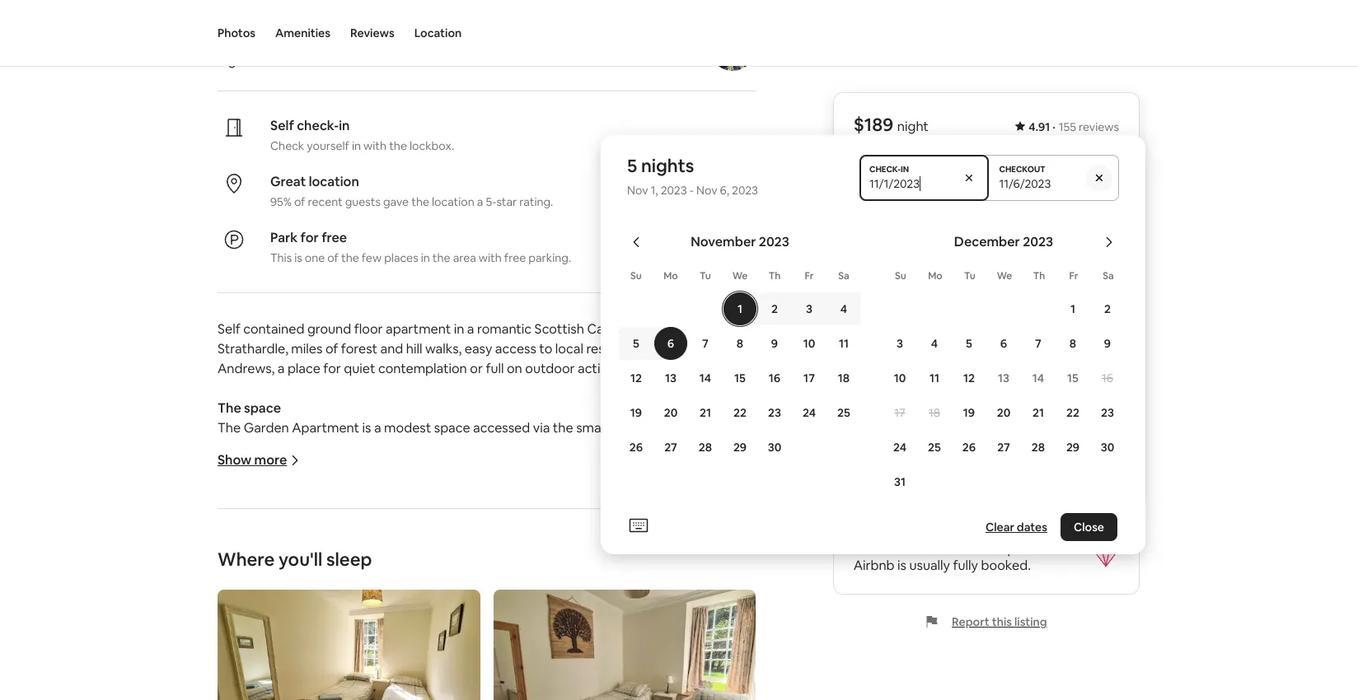 Task type: vqa. For each thing, say whether or not it's contained in the screenshot.


Task type: locate. For each thing, give the bounding box(es) containing it.
0 horizontal spatial 8
[[737, 336, 744, 351]]

28 for 2nd 28 button from left
[[1032, 440, 1046, 455]]

in inside the 'park for free this is one of the few places in the area with free parking.'
[[421, 251, 430, 266]]

1 horizontal spatial 14 button
[[1022, 362, 1056, 395]]

where you'll sleep region
[[211, 548, 763, 701]]

guests inside great location 95% of recent guests gave the location a 5-star rating.
[[345, 195, 381, 209]]

2 12 from the left
[[964, 371, 975, 386]]

in right places
[[421, 251, 430, 266]]

a down apartment
[[309, 439, 317, 457]]

0 horizontal spatial 14
[[700, 371, 712, 386]]

place down ground
[[288, 360, 321, 378]]

11
[[839, 336, 849, 351], [930, 371, 940, 386]]

2 up $947
[[1105, 302, 1111, 317]]

the up top
[[560, 618, 581, 635]]

self for self contained ground floor apartment in a romantic scottish castle in beautiful strathardle, miles of forest and hill walks, easy access to local restaurants, balmoral and st andrews, a place for quiet contemplation or full on outdoor activities.
[[218, 321, 241, 338]]

room.
[[558, 459, 593, 477]]

1 button up $947
[[1056, 293, 1091, 326]]

0 horizontal spatial 7 button
[[689, 327, 723, 360]]

17 down cleaning fee button
[[895, 406, 906, 421]]

20
[[664, 406, 678, 421], [998, 406, 1011, 421]]

0 horizontal spatial 12
[[631, 371, 642, 386]]

9 button right st at the right
[[758, 327, 792, 360]]

the inside the majority of the gardens are available to visitors, with the front of the castle being reserved for the owners. there is also half a mile of fishing for guests to use, although they will be required to bring their own fishing tackle.
[[218, 519, 241, 536]]

guests left gave on the top left of page
[[345, 195, 381, 209]]

place
[[288, 360, 321, 378], [1008, 541, 1041, 558]]

2 27 from the left
[[998, 440, 1011, 455]]

10 for 10 "button" to the left
[[804, 336, 816, 351]]

required
[[289, 558, 340, 576]]

1 vertical spatial bridge
[[547, 677, 587, 694]]

miles up gate
[[385, 618, 416, 635]]

0 horizontal spatial 17 button
[[792, 362, 827, 395]]

for right park
[[301, 229, 319, 247]]

0 horizontal spatial 29 button
[[723, 431, 758, 464]]

4 button
[[827, 293, 862, 326], [918, 327, 952, 360]]

2 23 from the left
[[1102, 406, 1115, 421]]

this inside the 'park for free this is one of the few places in the area with free parking.'
[[270, 251, 292, 266]]

19 up ensuite
[[631, 406, 642, 421]]

place inside john's place on airbnb is usually fully booked.
[[1008, 541, 1041, 558]]

space up two
[[434, 420, 470, 437]]

bring
[[359, 558, 391, 576]]

$189 for $189 x 5 nights
[[854, 347, 883, 364]]

should up that
[[713, 618, 754, 635]]

1 for november 2023
[[738, 302, 743, 317]]

1 vertical spatial miles
[[385, 618, 416, 635]]

room,
[[404, 439, 440, 457]]

0 horizontal spatial 25 button
[[827, 397, 862, 430]]

1 horizontal spatial 23 button
[[1091, 397, 1126, 430]]

with right visitors,
[[530, 519, 557, 536]]

6 right restaurants,
[[668, 336, 675, 351]]

2
[[278, 52, 285, 69], [409, 52, 417, 69], [772, 302, 778, 317], [1105, 302, 1111, 317]]

garden
[[365, 459, 409, 477]]

1 vertical spatial area
[[411, 459, 438, 477]]

1 horizontal spatial 1 button
[[1056, 293, 1091, 326]]

guests down the photos
[[228, 52, 269, 69]]

0 horizontal spatial 23 button
[[758, 397, 792, 430]]

1 horizontal spatial 11
[[930, 371, 940, 386]]

1 vertical spatial has
[[296, 459, 316, 477]]

1 1 button from the left
[[723, 293, 758, 326]]

outdoor
[[525, 360, 575, 378]]

driveway
[[280, 677, 335, 694]]

2 1 from the left
[[1071, 302, 1076, 317]]

fishing
[[525, 538, 565, 556], [454, 558, 494, 576]]

for right out
[[270, 637, 288, 655]]

0 vertical spatial 4 button
[[827, 293, 862, 326]]

for down front
[[568, 538, 585, 556]]

0 horizontal spatial 24
[[803, 406, 816, 421]]

2 12 button from the left
[[952, 362, 987, 395]]

and
[[381, 341, 403, 358], [717, 341, 740, 358], [670, 439, 692, 457], [441, 459, 464, 477], [603, 637, 626, 655], [337, 677, 360, 694]]

1 horizontal spatial 19
[[964, 406, 976, 421]]

28 for first 28 button
[[699, 440, 713, 455]]

guests inside the majority of the gardens are available to visitors, with the front of the castle being reserved for the owners. there is also half a mile of fishing for guests to use, although they will be required to bring their own fishing tackle.
[[588, 538, 629, 556]]

6 for second 6 button from the right
[[668, 336, 675, 351]]

booked.
[[982, 557, 1031, 575]]

1 button for november 2023
[[723, 293, 758, 326]]

0 horizontal spatial self
[[218, 321, 241, 338]]

2 19 from the left
[[964, 406, 976, 421]]

where you'll sleep
[[218, 548, 372, 571]]

0 horizontal spatial 6 button
[[654, 327, 689, 360]]

27 up clear
[[998, 440, 1011, 455]]

self for self check-in check yourself in with the lockbox.
[[270, 117, 294, 134]]

1 horizontal spatial 10 button
[[883, 362, 918, 395]]

28 button up dates
[[1022, 431, 1056, 464]]

with inside the majority of the gardens are available to visitors, with the front of the castle being reserved for the owners. there is also half a mile of fishing for guests to use, although they will be required to bring their own fishing tackle.
[[530, 519, 557, 536]]

apartment up the hill
[[386, 321, 451, 338]]

14 button left $49
[[1022, 362, 1056, 395]]

the majority of the gardens are available to visitors, with the front of the castle being reserved for the owners. there is also half a mile of fishing for guests to use, although they will be required to bring their own fishing tackle.
[[218, 519, 732, 576]]

0 horizontal spatial this
[[543, 657, 564, 675]]

mo left reserve
[[929, 270, 943, 283]]

is up kitchen/living
[[362, 420, 371, 437]]

12 button up the airbnb service fee
[[952, 362, 987, 395]]

own down also
[[425, 558, 451, 576]]

30 button right further
[[758, 431, 792, 464]]

road.
[[448, 657, 480, 675]]

2 horizontal spatial castle
[[587, 321, 626, 338]]

th down november 2023
[[769, 270, 781, 283]]

the left lockbox.
[[389, 139, 407, 153]]

show
[[218, 452, 252, 469]]

1 21 from the left
[[700, 406, 712, 421]]

2 2 button from the left
[[1091, 293, 1126, 326]]

1 29 from the left
[[734, 440, 747, 455]]

0 horizontal spatial 20
[[664, 406, 678, 421]]

miles inside self contained ground floor apartment in a romantic scottish castle in beautiful strathardle, miles of forest and hill walks, easy access to local restaurants, balmoral and st andrews, a place for quiet contemplation or full on outdoor activities.
[[291, 341, 323, 358]]

the left places
[[341, 251, 359, 266]]

1 vertical spatial free
[[505, 251, 526, 266]]

0 horizontal spatial 13
[[665, 371, 677, 386]]

place down clear dates
[[1008, 541, 1041, 558]]

19 right service on the bottom of the page
[[964, 406, 976, 421]]

self inside the self check-in check yourself in with the lockbox.
[[270, 117, 294, 134]]

1 horizontal spatial 7 button
[[1022, 327, 1056, 360]]

they inside directions located a few miles from bridge of cally on the a924, arriving guests should look out for a set of stone gate pillars with sleeping dogs on top and a gatehouse that signals the blackcraig castle entrance road. following this they should proceed down the tree-lined driveway and over one of the few remaining bridge houses in scotland. access to the apartments is the second turn on the left after crossing the bridge house.
[[567, 657, 595, 675]]

su up $189 x 5 nights button
[[896, 270, 907, 283]]

1 we from the left
[[733, 270, 748, 283]]

airbnb down cleaning
[[854, 407, 895, 424]]

1 16 button from the left
[[758, 362, 792, 395]]

bedroom 2 with ensuite image
[[218, 590, 480, 701], [218, 590, 480, 701]]

0 vertical spatial 18
[[838, 371, 850, 386]]

24 for leftmost 24 button
[[803, 406, 816, 421]]

4
[[218, 52, 225, 69], [360, 52, 367, 69], [841, 302, 848, 317], [932, 336, 938, 351]]

this left listing
[[993, 615, 1013, 630]]

blackcraig
[[285, 657, 347, 675]]

1 14 button from the left
[[689, 362, 723, 395]]

0 vertical spatial space
[[244, 400, 281, 417]]

17
[[804, 371, 815, 386], [895, 406, 906, 421]]

guests inside castle hosted by john 4 guests · 2 bedrooms · 4 beds · 2 baths
[[228, 52, 269, 69]]

1 horizontal spatial free
[[505, 251, 526, 266]]

5 inside 5 nights nov 1, 2023 - nov 6, 2023
[[627, 154, 638, 177]]

0 vertical spatial this
[[993, 615, 1013, 630]]

1 horizontal spatial 6 button
[[987, 327, 1022, 360]]

down
[[695, 657, 729, 675]]

2 button for december 2023
[[1091, 293, 1126, 326]]

are
[[388, 519, 407, 536]]

Add date text field
[[1000, 176, 1080, 191]]

15 down st at the right
[[735, 371, 746, 386]]

on inside self contained ground floor apartment in a romantic scottish castle in beautiful strathardle, miles of forest and hill walks, easy access to local restaurants, balmoral and st andrews, a place for quiet contemplation or full on outdoor activities.
[[507, 360, 523, 378]]

1 horizontal spatial castle
[[350, 657, 388, 675]]

fee
[[910, 377, 930, 394], [944, 407, 964, 424]]

19 for 1st 19 button from the right
[[964, 406, 976, 421]]

1 horizontal spatial 18 button
[[918, 397, 952, 430]]

1 horizontal spatial location
[[432, 195, 475, 209]]

2 20 from the left
[[998, 406, 1011, 421]]

0 horizontal spatial th
[[769, 270, 781, 283]]

0 vertical spatial 11
[[839, 336, 849, 351]]

few down road.
[[458, 677, 481, 694]]

airbnb inside john's place on airbnb is usually fully booked.
[[854, 557, 895, 575]]

2 airbnb from the top
[[854, 557, 895, 575]]

1 21 button from the left
[[689, 397, 723, 430]]

1 28 button from the left
[[689, 431, 723, 464]]

we down november 2023
[[733, 270, 748, 283]]

11/1/2023
[[864, 176, 914, 191]]

the up the use,
[[632, 519, 652, 536]]

9 button
[[758, 327, 792, 360], [1091, 327, 1126, 360]]

10 for the bottommost 10 "button"
[[894, 371, 906, 386]]

2 30 from the left
[[1101, 440, 1115, 455]]

1 19 from the left
[[631, 406, 642, 421]]

0 horizontal spatial 2 button
[[758, 293, 792, 326]]

0 horizontal spatial 25
[[838, 406, 851, 421]]

21 button left $141
[[1022, 397, 1056, 430]]

21 button
[[689, 397, 723, 430], [1022, 397, 1056, 430]]

1 $189 from the top
[[854, 113, 894, 136]]

scotland.
[[650, 677, 707, 694]]

1 tu from the left
[[700, 270, 712, 283]]

has
[[286, 439, 307, 457], [296, 459, 316, 477]]

1 22 from the left
[[734, 406, 747, 421]]

the right places
[[433, 251, 451, 266]]

is left also
[[407, 538, 416, 556]]

12 for 2nd 12 button from right
[[631, 371, 642, 386]]

6 button right activities.
[[654, 327, 689, 360]]

check-
[[297, 117, 339, 134]]

2 7 from the left
[[1036, 336, 1042, 351]]

15 button
[[723, 362, 758, 395], [1056, 362, 1091, 395]]

su up beautiful at top
[[631, 270, 642, 283]]

MM/DD/YYYY text field
[[870, 176, 950, 191]]

22 for 2nd the 22 button from the left
[[1067, 406, 1080, 421]]

fee up service on the bottom of the page
[[910, 377, 930, 394]]

2 sa from the left
[[1103, 270, 1115, 283]]

0 vertical spatial miles
[[291, 341, 323, 358]]

23
[[769, 406, 782, 421], [1102, 406, 1115, 421]]

1 26 from the left
[[630, 440, 643, 455]]

clear dates
[[986, 520, 1048, 535]]

nov left 1,
[[627, 183, 648, 198]]

this
[[270, 251, 292, 266], [854, 541, 879, 558]]

15 button down st at the right
[[723, 362, 758, 395]]

park for free this is one of the few places in the area with free parking.
[[270, 229, 572, 266]]

guests inside directions located a few miles from bridge of cally on the a924, arriving guests should look out for a set of stone gate pillars with sleeping dogs on top and a gatehouse that signals the blackcraig castle entrance road. following this they should proceed down the tree-lined driveway and over one of the few remaining bridge houses in scotland. access to the apartments is the second turn on the left after crossing the bridge house.
[[670, 618, 711, 635]]

2 22 button from the left
[[1056, 397, 1091, 430]]

1 2 button from the left
[[758, 293, 792, 326]]

0 horizontal spatial 9
[[772, 336, 778, 351]]

apartment inside self contained ground floor apartment in a romantic scottish castle in beautiful strathardle, miles of forest and hill walks, easy access to local restaurants, balmoral and st andrews, a place for quiet contemplation or full on outdoor activities.
[[386, 321, 451, 338]]

on
[[507, 360, 523, 378], [1044, 541, 1059, 558], [542, 618, 557, 635], [560, 637, 576, 655], [454, 697, 469, 701]]

the up reserved
[[218, 519, 241, 536]]

1 23 from the left
[[769, 406, 782, 421]]

· left amenities button
[[272, 52, 275, 69]]

26 up taxes
[[963, 440, 976, 455]]

mo
[[664, 270, 678, 283], [929, 270, 943, 283]]

1 vertical spatial 3
[[897, 336, 904, 351]]

is inside the majority of the gardens are available to visitors, with the front of the castle being reserved for the owners. there is also half a mile of fishing for guests to use, although they will be required to bring their own fishing tackle.
[[407, 538, 416, 556]]

23 for first 23 button from the left
[[769, 406, 782, 421]]

1 vertical spatial 24
[[894, 440, 907, 455]]

2 9 button from the left
[[1091, 327, 1126, 360]]

1 16 from the left
[[769, 371, 781, 386]]

2023 left "-"
[[661, 183, 687, 198]]

apartment
[[292, 420, 360, 437]]

1 horizontal spatial apartment
[[386, 321, 451, 338]]

1 7 from the left
[[703, 336, 709, 351]]

1 horizontal spatial 26 button
[[952, 431, 987, 464]]

of inside the 'park for free this is one of the few places in the area with free parking.'
[[328, 251, 339, 266]]

1 horizontal spatial nov
[[697, 183, 718, 198]]

airbnb left rare
[[854, 557, 895, 575]]

21 left $141
[[1033, 406, 1045, 421]]

1 7 button from the left
[[689, 327, 723, 360]]

2 1 button from the left
[[1056, 293, 1091, 326]]

1 6 from the left
[[668, 336, 675, 351]]

bedrooms,
[[499, 439, 564, 457]]

2 29 button from the left
[[1056, 431, 1091, 464]]

1 for december 2023
[[1071, 302, 1076, 317]]

or
[[470, 360, 483, 378]]

30 button down $141
[[1091, 431, 1126, 464]]

with inside directions located a few miles from bridge of cally on the a924, arriving guests should look out for a set of stone gate pillars with sleeping dogs on top and a gatehouse that signals the blackcraig castle entrance road. following this they should proceed down the tree-lined driveway and over one of the few remaining bridge houses in scotland. access to the apartments is the second turn on the left after crossing the bridge house.
[[444, 637, 470, 655]]

with up road.
[[444, 637, 470, 655]]

18 button down cleaning fee button
[[918, 397, 952, 430]]

19 button
[[619, 397, 654, 430], [952, 397, 987, 430]]

the inside the space the garden apartment is a modest space accessed via the small courtyard.  the apartment has a kitchen/living room, two twin bedrooms, one with ensuite and a further bathroom. it has its own garden area and a shared utility room.
[[553, 420, 574, 437]]

1 vertical spatial 11
[[930, 371, 940, 386]]

1 30 from the left
[[768, 440, 782, 455]]

the left front
[[560, 519, 580, 536]]

2 $189 from the top
[[854, 347, 883, 364]]

4.91
[[1029, 120, 1051, 134]]

2 22 from the left
[[1067, 406, 1080, 421]]

2 button for november 2023
[[758, 293, 792, 326]]

1 1 from the left
[[738, 302, 743, 317]]

2 19 button from the left
[[952, 397, 987, 430]]

with inside the 'park for free this is one of the few places in the area with free parking.'
[[479, 251, 502, 266]]

there
[[368, 538, 404, 556]]

30 right further
[[768, 440, 782, 455]]

is down 'driveway'
[[334, 697, 343, 701]]

0 horizontal spatial castle
[[218, 24, 272, 47]]

where
[[218, 548, 275, 571]]

before
[[888, 463, 930, 481]]

1 horizontal spatial 30
[[1101, 440, 1115, 455]]

1 horizontal spatial 22
[[1067, 406, 1080, 421]]

0 horizontal spatial 22
[[734, 406, 747, 421]]

1 horizontal spatial mo
[[929, 270, 943, 283]]

cleaning fee
[[854, 377, 930, 394]]

self inside self contained ground floor apartment in a romantic scottish castle in beautiful strathardle, miles of forest and hill walks, easy access to local restaurants, balmoral and st andrews, a place for quiet contemplation or full on outdoor activities.
[[218, 321, 241, 338]]

1 22 button from the left
[[723, 397, 758, 430]]

second
[[369, 697, 422, 701]]

1 sa from the left
[[839, 270, 850, 283]]

calendar application
[[601, 216, 1359, 514]]

0 vertical spatial place
[[288, 360, 321, 378]]

this
[[993, 615, 1013, 630], [543, 657, 564, 675]]

1 horizontal spatial 15
[[1068, 371, 1079, 386]]

area inside the 'park for free this is one of the few places in the area with free parking.'
[[453, 251, 476, 266]]

for inside directions located a few miles from bridge of cally on the a924, arriving guests should look out for a set of stone gate pillars with sleeping dogs on top and a gatehouse that signals the blackcraig castle entrance road. following this they should proceed down the tree-lined driveway and over one of the few remaining bridge houses in scotland. access to the apartments is the second turn on the left after crossing the bridge house.
[[270, 637, 288, 655]]

by john
[[340, 24, 407, 47]]

1 13 from the left
[[665, 371, 677, 386]]

1 vertical spatial few
[[359, 618, 382, 635]]

pillars
[[406, 637, 441, 655]]

learn more about the host, john. image
[[710, 25, 756, 71], [710, 25, 756, 71]]

the space the garden apartment is a modest space accessed via the small courtyard.  the apartment has a kitchen/living room, two twin bedrooms, one with ensuite and a further bathroom. it has its own garden area and a shared utility room.
[[218, 400, 751, 477]]

0 horizontal spatial 10
[[804, 336, 816, 351]]

27 button right taxes
[[987, 431, 1022, 464]]

1 27 button from the left
[[654, 431, 689, 464]]

$189 night
[[854, 113, 929, 136]]

access
[[495, 341, 537, 358]]

check
[[270, 139, 304, 153]]

0 horizontal spatial space
[[244, 400, 281, 417]]

recent
[[308, 195, 343, 209]]

1 horizontal spatial 28 button
[[1022, 431, 1056, 464]]

of down recent
[[328, 251, 339, 266]]

2023 right december
[[1023, 233, 1054, 251]]

tu
[[700, 270, 712, 283], [965, 270, 976, 283]]

1 horizontal spatial 2 button
[[1091, 293, 1126, 326]]

location
[[309, 173, 359, 190], [432, 195, 475, 209]]

easy
[[465, 341, 493, 358]]

19 for second 19 button from the right
[[631, 406, 642, 421]]

guests down front
[[588, 538, 629, 556]]

2 tu from the left
[[965, 270, 976, 283]]

should
[[713, 618, 754, 635], [597, 657, 638, 675]]

2 horizontal spatial one
[[567, 439, 590, 457]]

nights right x
[[905, 347, 943, 364]]

25
[[838, 406, 851, 421], [929, 440, 942, 455]]

of up turn
[[419, 677, 432, 694]]

1 horizontal spatial 17 button
[[883, 397, 918, 430]]

one up second
[[393, 677, 416, 694]]

th down 'december 2023'
[[1034, 270, 1046, 283]]

1 12 from the left
[[631, 371, 642, 386]]

2 16 button from the left
[[1091, 362, 1126, 395]]

few inside the 'park for free this is one of the few places in the area with free parking.'
[[362, 251, 382, 266]]

of inside self contained ground floor apartment in a romantic scottish castle in beautiful strathardle, miles of forest and hill walks, easy access to local restaurants, balmoral and st andrews, a place for quiet contemplation or full on outdoor activities.
[[326, 341, 338, 358]]

the
[[389, 139, 407, 153], [412, 195, 430, 209], [341, 251, 359, 266], [433, 251, 451, 266], [553, 420, 574, 437], [312, 519, 333, 536], [560, 519, 580, 536], [632, 519, 652, 536], [295, 538, 315, 556], [560, 618, 581, 635], [261, 657, 282, 675], [732, 657, 752, 675], [435, 677, 455, 694], [234, 697, 254, 701], [345, 697, 366, 701], [472, 697, 492, 701], [605, 697, 626, 701]]

1 horizontal spatial 20
[[998, 406, 1011, 421]]

0 vertical spatial 10
[[804, 336, 816, 351]]

22 button
[[723, 397, 758, 430], [1056, 397, 1091, 430]]

0 horizontal spatial 8 button
[[723, 327, 758, 360]]

2 28 from the left
[[1032, 440, 1046, 455]]

0 vertical spatial 3 button
[[792, 293, 827, 326]]

area down room,
[[411, 459, 438, 477]]

22 up further
[[734, 406, 747, 421]]

18 down cleaning fee button
[[929, 406, 941, 421]]

1 horizontal spatial miles
[[385, 618, 416, 635]]

kitchen/living
[[319, 439, 401, 457]]

a left 5-
[[477, 195, 483, 209]]

of right 'set'
[[322, 637, 335, 655]]

22
[[734, 406, 747, 421], [1067, 406, 1080, 421]]

bedroom 1 image
[[494, 590, 756, 701], [494, 590, 756, 701]]

1 horizontal spatial 10
[[894, 371, 906, 386]]

in inside directions located a few miles from bridge of cally on the a924, arriving guests should look out for a set of stone gate pillars with sleeping dogs on top and a gatehouse that signals the blackcraig castle entrance road. following this they should proceed down the tree-lined driveway and over one of the few remaining bridge houses in scotland. access to the apartments is the second turn on the left after crossing the bridge house.
[[637, 677, 648, 694]]

1 horizontal spatial 25
[[929, 440, 942, 455]]

activities.
[[578, 360, 635, 378]]

rating.
[[520, 195, 554, 209]]

utility
[[521, 459, 555, 477]]

of
[[294, 195, 305, 209], [328, 251, 339, 266], [326, 341, 338, 358], [297, 519, 309, 536], [616, 519, 629, 536], [509, 538, 522, 556], [494, 618, 507, 635], [322, 637, 335, 655], [419, 677, 432, 694]]

28 button right ensuite
[[689, 431, 723, 464]]

photos
[[218, 26, 256, 40]]

0 horizontal spatial apartment
[[218, 439, 283, 457]]

0 horizontal spatial one
[[305, 251, 325, 266]]

0 horizontal spatial 9 button
[[758, 327, 792, 360]]

1 horizontal spatial they
[[567, 657, 595, 675]]

2 8 button from the left
[[1056, 327, 1091, 360]]

2 21 button from the left
[[1022, 397, 1056, 430]]

14 left $49
[[1033, 371, 1045, 386]]

2 button down november 2023
[[758, 293, 792, 326]]

0 horizontal spatial 30 button
[[758, 431, 792, 464]]

for
[[301, 229, 319, 247], [324, 360, 341, 378], [274, 538, 292, 556], [568, 538, 585, 556], [270, 637, 288, 655]]

7 button
[[689, 327, 723, 360], [1022, 327, 1056, 360]]

3 button
[[792, 293, 827, 326], [883, 327, 918, 360]]

2 21 from the left
[[1033, 406, 1045, 421]]

1 28 from the left
[[699, 440, 713, 455]]

2 6 from the left
[[1001, 336, 1008, 351]]

2 29 from the left
[[1067, 440, 1080, 455]]

1 button for december 2023
[[1056, 293, 1091, 326]]

10 button
[[792, 327, 827, 360], [883, 362, 918, 395]]

1 vertical spatial $189
[[854, 347, 883, 364]]

0 vertical spatial 11 button
[[827, 327, 862, 360]]

0 vertical spatial castle
[[218, 24, 272, 47]]

9 right st at the right
[[772, 336, 778, 351]]

2 14 button from the left
[[1022, 362, 1056, 395]]

14
[[700, 371, 712, 386], [1033, 371, 1045, 386]]

0 horizontal spatial location
[[309, 173, 359, 190]]

0 vertical spatial 24 button
[[792, 397, 827, 430]]

27 button left further
[[654, 431, 689, 464]]

1 horizontal spatial 12
[[964, 371, 975, 386]]

0 horizontal spatial 26
[[630, 440, 643, 455]]

location
[[415, 26, 462, 40]]

8 left $947
[[1070, 336, 1077, 351]]

2 13 button from the left
[[987, 362, 1022, 395]]

castle inside castle hosted by john 4 guests · 2 bedrooms · 4 beds · 2 baths
[[218, 24, 272, 47]]

own inside the majority of the gardens are available to visitors, with the front of the castle being reserved for the owners. there is also half a mile of fishing for guests to use, although they will be required to bring their own fishing tackle.
[[425, 558, 451, 576]]

23 button
[[758, 397, 792, 430], [1091, 397, 1126, 430]]

one inside the 'park for free this is one of the few places in the area with free parking.'
[[305, 251, 325, 266]]

2 fr from the left
[[1070, 270, 1079, 283]]

22 button up further
[[723, 397, 758, 430]]

castle inside directions located a few miles from bridge of cally on the a924, arriving guests should look out for a set of stone gate pillars with sleeping dogs on top and a gatehouse that signals the blackcraig castle entrance road. following this they should proceed down the tree-lined driveway and over one of the few remaining bridge houses in scotland. access to the apartments is the second turn on the left after crossing the bridge house.
[[350, 657, 388, 675]]

1 horizontal spatial 18
[[929, 406, 941, 421]]

apartment inside the space the garden apartment is a modest space accessed via the small courtyard.  the apartment has a kitchen/living room, two twin bedrooms, one with ensuite and a further bathroom. it has its own garden area and a shared utility room.
[[218, 439, 283, 457]]

1 nov from the left
[[627, 183, 648, 198]]

10 down $189 x 5 nights
[[894, 371, 906, 386]]

following
[[482, 657, 540, 675]]

1 th from the left
[[769, 270, 781, 283]]

1 vertical spatial 17
[[895, 406, 906, 421]]

0 vertical spatial 25
[[838, 406, 851, 421]]

with inside the self check-in check yourself in with the lockbox.
[[364, 139, 387, 153]]

taxes
[[932, 463, 966, 481]]

1 26 button from the left
[[619, 431, 654, 464]]

1 horizontal spatial 4 button
[[918, 327, 952, 360]]

we
[[733, 270, 748, 283], [997, 270, 1013, 283]]

stone
[[338, 637, 372, 655]]

0 vertical spatial free
[[322, 229, 347, 247]]

2 5 button from the left
[[952, 327, 987, 360]]

7 for 1st '7' button from left
[[703, 336, 709, 351]]

1 vertical spatial space
[[434, 420, 470, 437]]

0 vertical spatial 18 button
[[827, 362, 862, 395]]

accessed
[[473, 420, 530, 437]]

0 vertical spatial 3
[[806, 302, 813, 317]]

1 horizontal spatial 13 button
[[987, 362, 1022, 395]]

apartment up bathroom.
[[218, 439, 283, 457]]

the right gave on the top left of page
[[412, 195, 430, 209]]

beds
[[370, 52, 400, 69]]

0 horizontal spatial 16 button
[[758, 362, 792, 395]]

on right "full" on the left of page
[[507, 360, 523, 378]]

0 horizontal spatial should
[[597, 657, 638, 675]]

the right via on the bottom left
[[553, 420, 574, 437]]

19 button right service on the bottom of the page
[[952, 397, 987, 430]]

14 button down balmoral
[[689, 362, 723, 395]]

1 horizontal spatial fishing
[[525, 538, 565, 556]]

0 horizontal spatial nov
[[627, 183, 648, 198]]

2 26 from the left
[[963, 440, 976, 455]]

5 button down reserve button
[[952, 327, 987, 360]]

1 vertical spatial place
[[1008, 541, 1041, 558]]



Task type: describe. For each thing, give the bounding box(es) containing it.
1 horizontal spatial 17
[[895, 406, 906, 421]]

2 down november 2023
[[772, 302, 778, 317]]

scottish
[[535, 321, 585, 338]]

and down a924,
[[603, 637, 626, 655]]

this inside directions located a few miles from bridge of cally on the a924, arriving guests should look out for a set of stone gate pillars with sleeping dogs on top and a gatehouse that signals the blackcraig castle entrance road. following this they should proceed down the tree-lined driveway and over one of the few remaining bridge houses in scotland. access to the apartments is the second turn on the left after crossing the bridge house.
[[543, 657, 564, 675]]

they inside the majority of the gardens are available to visitors, with the front of the castle being reserved for the owners. there is also half a mile of fishing for guests to use, although they will be required to bring their own fishing tackle.
[[218, 558, 245, 576]]

of up the tackle.
[[509, 538, 522, 556]]

be
[[270, 558, 286, 576]]

1 su from the left
[[631, 270, 642, 283]]

shared
[[477, 459, 518, 477]]

although
[[675, 538, 729, 556]]

0 vertical spatial has
[[286, 439, 307, 457]]

close
[[1074, 520, 1105, 535]]

area inside the space the garden apartment is a modest space accessed via the small courtyard.  the apartment has a kitchen/living room, two twin bedrooms, one with ensuite and a further bathroom. it has its own garden area and a shared utility room.
[[411, 459, 438, 477]]

nights inside 5 nights nov 1, 2023 - nov 6, 2023
[[641, 154, 695, 177]]

a down the 'twin'
[[467, 459, 474, 477]]

a inside great location 95% of recent guests gave the location a 5-star rating.
[[477, 195, 483, 209]]

22 for 1st the 22 button from the left
[[734, 406, 747, 421]]

left
[[495, 697, 516, 701]]

a inside the majority of the gardens are available to visitors, with the front of the castle being reserved for the owners. there is also half a mile of fishing for guests to use, although they will be required to bring their own fishing tackle.
[[471, 538, 478, 556]]

1 14 from the left
[[700, 371, 712, 386]]

· left the 155
[[1053, 120, 1056, 134]]

john's
[[967, 541, 1005, 558]]

2 6 button from the left
[[987, 327, 1022, 360]]

report this listing button
[[926, 615, 1048, 630]]

2 23 button from the left
[[1091, 397, 1126, 430]]

night
[[898, 118, 929, 135]]

self check-in check yourself in with the lockbox.
[[270, 117, 455, 153]]

december
[[955, 233, 1021, 251]]

24 for rightmost 24 button
[[894, 440, 907, 455]]

the down tree-
[[234, 697, 254, 701]]

of up you'll
[[297, 519, 309, 536]]

$189 for $189 night
[[854, 113, 894, 136]]

on right turn
[[454, 697, 469, 701]]

1 9 from the left
[[772, 336, 778, 351]]

is inside the 'park for free this is one of the few places in the area with free parking.'
[[295, 251, 302, 266]]

31
[[895, 475, 906, 490]]

the left the left
[[472, 697, 492, 701]]

november 2023
[[691, 233, 790, 251]]

beautiful
[[642, 321, 696, 338]]

on left top
[[560, 637, 576, 655]]

report this listing
[[952, 615, 1048, 630]]

the up lined
[[261, 657, 282, 675]]

2 28 button from the left
[[1022, 431, 1056, 464]]

2 13 from the left
[[999, 371, 1010, 386]]

airbnb service fee
[[854, 407, 964, 424]]

0 horizontal spatial 24 button
[[792, 397, 827, 430]]

owners.
[[318, 538, 366, 556]]

23 for first 23 button from right
[[1102, 406, 1115, 421]]

clear
[[986, 520, 1015, 535]]

to down owners.
[[343, 558, 356, 576]]

the up owners.
[[312, 519, 333, 536]]

0 horizontal spatial 17
[[804, 371, 815, 386]]

the down andrews, on the bottom left of the page
[[218, 400, 241, 417]]

2023 right 6,
[[732, 183, 759, 198]]

1 8 from the left
[[737, 336, 744, 351]]

to inside directions located a few miles from bridge of cally on the a924, arriving guests should look out for a set of stone gate pillars with sleeping dogs on top and a gatehouse that signals the blackcraig castle entrance road. following this they should proceed down the tree-lined driveway and over one of the few remaining bridge houses in scotland. access to the apartments is the second turn on the left after crossing the bridge house.
[[218, 697, 231, 701]]

their
[[394, 558, 422, 576]]

of up sleeping at the left of the page
[[494, 618, 507, 635]]

full
[[486, 360, 504, 378]]

2 left baths
[[409, 52, 417, 69]]

the up access
[[732, 657, 752, 675]]

total before taxes
[[854, 463, 966, 481]]

reviews
[[350, 26, 395, 40]]

2 27 button from the left
[[987, 431, 1022, 464]]

0 vertical spatial fishing
[[525, 538, 565, 556]]

forest
[[341, 341, 378, 358]]

close button
[[1061, 514, 1118, 542]]

visitors,
[[481, 519, 528, 536]]

1 horizontal spatial 24 button
[[883, 431, 918, 464]]

baths
[[420, 52, 454, 69]]

for inside self contained ground floor apartment in a romantic scottish castle in beautiful strathardle, miles of forest and hill walks, easy access to local restaurants, balmoral and st andrews, a place for quiet contemplation or full on outdoor activities.
[[324, 360, 341, 378]]

2 15 button from the left
[[1056, 362, 1091, 395]]

0 vertical spatial should
[[713, 618, 754, 635]]

look
[[218, 637, 243, 655]]

dates
[[1017, 520, 1048, 535]]

december 2023
[[955, 233, 1054, 251]]

further
[[705, 439, 748, 457]]

1 mo from the left
[[664, 270, 678, 283]]

a up easy
[[467, 321, 475, 338]]

5 nights nov 1, 2023 - nov 6, 2023
[[627, 154, 759, 198]]

1 vertical spatial nights
[[905, 347, 943, 364]]

its
[[319, 459, 334, 477]]

2 nov from the left
[[697, 183, 718, 198]]

rare
[[905, 541, 929, 558]]

gardens
[[336, 519, 385, 536]]

2 15 from the left
[[1068, 371, 1079, 386]]

and down two
[[441, 459, 464, 477]]

2 9 from the left
[[1105, 336, 1112, 351]]

signals
[[218, 657, 259, 675]]

lined
[[248, 677, 277, 694]]

a left 'set'
[[291, 637, 298, 655]]

ground
[[307, 321, 351, 338]]

the right courtyard.
[[679, 420, 702, 437]]

1 horizontal spatial space
[[434, 420, 470, 437]]

1,
[[651, 183, 659, 198]]

miles inside directions located a few miles from bridge of cally on the a924, arriving guests should look out for a set of stone gate pillars with sleeping dogs on top and a gatehouse that signals the blackcraig castle entrance road. following this they should proceed down the tree-lined driveway and over one of the few remaining bridge houses in scotland. access to the apartments is the second turn on the left after crossing the bridge house.
[[385, 618, 416, 635]]

6 for 2nd 6 button from left
[[1001, 336, 1008, 351]]

for up the be in the left bottom of the page
[[274, 538, 292, 556]]

25 for 25 button to the left
[[838, 406, 851, 421]]

4.91 · 155 reviews
[[1029, 120, 1120, 134]]

1 30 button from the left
[[758, 431, 792, 464]]

25 for rightmost 25 button
[[929, 440, 942, 455]]

this is a rare find.
[[854, 541, 960, 558]]

yourself
[[307, 139, 350, 153]]

of right front
[[616, 519, 629, 536]]

2 mo from the left
[[929, 270, 943, 283]]

the inside great location 95% of recent guests gave the location a 5-star rating.
[[412, 195, 430, 209]]

from
[[419, 618, 449, 635]]

26 for 1st 26 button from the left
[[630, 440, 643, 455]]

$49
[[1097, 377, 1120, 394]]

1 19 button from the left
[[619, 397, 654, 430]]

the up show
[[218, 420, 241, 437]]

and right ensuite
[[670, 439, 692, 457]]

place inside self contained ground floor apartment in a romantic scottish castle in beautiful strathardle, miles of forest and hill walks, easy access to local restaurants, balmoral and st andrews, a place for quiet contemplation or full on outdoor activities.
[[288, 360, 321, 378]]

1 20 button from the left
[[654, 397, 689, 430]]

the inside the self check-in check yourself in with the lockbox.
[[389, 139, 407, 153]]

castle inside self contained ground floor apartment in a romantic scottish castle in beautiful strathardle, miles of forest and hill walks, easy access to local restaurants, balmoral and st andrews, a place for quiet contemplation or full on outdoor activities.
[[587, 321, 626, 338]]

1 horizontal spatial 11 button
[[918, 362, 952, 395]]

on inside john's place on airbnb is usually fully booked.
[[1044, 541, 1059, 558]]

1 15 button from the left
[[723, 362, 758, 395]]

2 14 from the left
[[1033, 371, 1045, 386]]

to left the use,
[[632, 538, 645, 556]]

1 airbnb from the top
[[854, 407, 895, 424]]

1 fr from the left
[[805, 270, 814, 283]]

castle hosted by john 4 guests · 2 bedrooms · 4 beds · 2 baths
[[218, 24, 454, 69]]

is left rare
[[882, 541, 892, 558]]

1 8 button from the left
[[723, 327, 758, 360]]

with inside the space the garden apartment is a modest space accessed via the small courtyard.  the apartment has a kitchen/living room, two twin bedrooms, one with ensuite and a further bathroom. it has its own garden area and a shared utility room.
[[593, 439, 619, 457]]

a left further
[[695, 439, 702, 457]]

service
[[898, 407, 941, 424]]

1 horizontal spatial 25 button
[[918, 431, 952, 464]]

2 vertical spatial few
[[458, 677, 481, 694]]

reserve button
[[854, 261, 1120, 300]]

modest
[[384, 420, 431, 437]]

7 for 2nd '7' button from left
[[1036, 336, 1042, 351]]

will
[[248, 558, 267, 576]]

a924,
[[584, 618, 619, 635]]

on up dogs
[[542, 618, 557, 635]]

95%
[[270, 195, 292, 209]]

clear dates button
[[980, 514, 1055, 542]]

2 th from the left
[[1034, 270, 1046, 283]]

11 for topmost 11 button
[[839, 336, 849, 351]]

self contained ground floor apartment in a romantic scottish castle in beautiful strathardle, miles of forest and hill walks, easy access to local restaurants, balmoral and st andrews, a place for quiet contemplation or full on outdoor activities.
[[218, 321, 758, 378]]

set
[[301, 637, 320, 655]]

and left st at the right
[[717, 341, 740, 358]]

1 29 button from the left
[[723, 431, 758, 464]]

two
[[443, 439, 466, 457]]

and left the hill
[[381, 341, 403, 358]]

the down the houses
[[605, 697, 626, 701]]

1 vertical spatial 4 button
[[918, 327, 952, 360]]

great
[[270, 173, 306, 190]]

0 horizontal spatial bridge
[[452, 618, 491, 635]]

1 vertical spatial 3 button
[[883, 327, 918, 360]]

1 20 from the left
[[664, 406, 678, 421]]

one inside directions located a few miles from bridge of cally on the a924, arriving guests should look out for a set of stone gate pillars with sleeping dogs on top and a gatehouse that signals the blackcraig castle entrance road. following this they should proceed down the tree-lined driveway and over one of the few remaining bridge houses in scotland. access to the apartments is the second turn on the left after crossing the bridge house.
[[393, 677, 416, 694]]

1 23 button from the left
[[758, 397, 792, 430]]

to inside self contained ground floor apartment in a romantic scottish castle in beautiful strathardle, miles of forest and hill walks, easy access to local restaurants, balmoral and st andrews, a place for quiet contemplation or full on outdoor activities.
[[540, 341, 553, 358]]

1 vertical spatial location
[[432, 195, 475, 209]]

11/6/2023
[[997, 176, 1049, 191]]

in up yourself
[[339, 117, 350, 134]]

0 horizontal spatial fishing
[[454, 558, 494, 576]]

1 vertical spatial fee
[[944, 407, 964, 424]]

strathardle,
[[218, 341, 288, 358]]

1 15 from the left
[[735, 371, 746, 386]]

· left beds in the top of the page
[[354, 52, 357, 69]]

half
[[446, 538, 468, 556]]

0 vertical spatial fee
[[910, 377, 930, 394]]

0 horizontal spatial 18 button
[[827, 362, 862, 395]]

2 su from the left
[[896, 270, 907, 283]]

one inside the space the garden apartment is a modest space accessed via the small courtyard.  the apartment has a kitchen/living room, two twin bedrooms, one with ensuite and a further bathroom. it has its own garden area and a shared utility room.
[[567, 439, 590, 457]]

cleaning fee button
[[854, 377, 930, 394]]

over
[[363, 677, 390, 694]]

bridge
[[629, 697, 669, 701]]

quiet
[[344, 360, 376, 378]]

amenities
[[275, 26, 331, 40]]

a left rare
[[895, 541, 902, 558]]

0 horizontal spatial 3 button
[[792, 293, 827, 326]]

1 vertical spatial 18
[[929, 406, 941, 421]]

0 horizontal spatial 3
[[806, 302, 813, 317]]

out
[[246, 637, 267, 655]]

the up turn
[[435, 677, 455, 694]]

that
[[706, 637, 731, 655]]

2 we from the left
[[997, 270, 1013, 283]]

amenities button
[[275, 0, 331, 66]]

5-
[[486, 195, 497, 209]]

is inside directions located a few miles from bridge of cally on the a924, arriving guests should look out for a set of stone gate pillars with sleeping dogs on top and a gatehouse that signals the blackcraig castle entrance road. following this they should proceed down the tree-lined driveway and over one of the few remaining bridge houses in scotland. access to the apartments is the second turn on the left after crossing the bridge house.
[[334, 697, 343, 701]]

2 16 from the left
[[1102, 371, 1114, 386]]

1 27 from the left
[[665, 440, 678, 455]]

dogs
[[527, 637, 558, 655]]

hosted
[[276, 24, 336, 47]]

2 7 button from the left
[[1022, 327, 1056, 360]]

1 5 button from the left
[[619, 327, 654, 360]]

bedrooms
[[288, 52, 351, 69]]

of inside great location 95% of recent guests gave the location a 5-star rating.
[[294, 195, 305, 209]]

26 for 1st 26 button from the right
[[963, 440, 976, 455]]

photos button
[[218, 0, 256, 66]]

0 horizontal spatial free
[[322, 229, 347, 247]]

$189 x 5 nights
[[854, 347, 943, 364]]

1 13 button from the left
[[654, 362, 689, 395]]

1 12 button from the left
[[619, 362, 654, 395]]

listing
[[1015, 615, 1048, 630]]

a up kitchen/living
[[374, 420, 381, 437]]

the down over
[[345, 697, 366, 701]]

airbnb service fee button
[[854, 407, 964, 424]]

located
[[296, 618, 346, 635]]

courtyard.
[[610, 420, 673, 437]]

1 vertical spatial should
[[597, 657, 638, 675]]

1 vertical spatial 10 button
[[883, 362, 918, 395]]

directions
[[218, 618, 293, 635]]

houses
[[590, 677, 634, 694]]

12 for first 12 button from right
[[964, 371, 975, 386]]

a down strathardle,
[[278, 360, 285, 378]]

2 20 button from the left
[[987, 397, 1022, 430]]

11 for the right 11 button
[[930, 371, 940, 386]]

castle
[[655, 519, 692, 536]]

in up restaurants,
[[629, 321, 639, 338]]

· right beds in the top of the page
[[403, 52, 406, 69]]

0 vertical spatial 17 button
[[792, 362, 827, 395]]

2 8 from the left
[[1070, 336, 1077, 351]]

is inside the space the garden apartment is a modest space accessed via the small courtyard.  the apartment has a kitchen/living room, two twin bedrooms, one with ensuite and a further bathroom. it has its own garden area and a shared utility room.
[[362, 420, 371, 437]]

is inside john's place on airbnb is usually fully booked.
[[898, 557, 907, 575]]

own inside the space the garden apartment is a modest space accessed via the small courtyard.  the apartment has a kitchen/living room, two twin bedrooms, one with ensuite and a further bathroom. it has its own garden area and a shared utility room.
[[337, 459, 362, 477]]

1 horizontal spatial this
[[854, 541, 879, 558]]

$141
[[1094, 407, 1120, 424]]

2 26 button from the left
[[952, 431, 987, 464]]

house.
[[672, 697, 711, 701]]

1 9 button from the left
[[758, 327, 792, 360]]

in up walks,
[[454, 321, 465, 338]]

more
[[254, 452, 287, 469]]

0 horizontal spatial 10 button
[[792, 327, 827, 360]]

1 6 button from the left
[[654, 327, 689, 360]]

1 horizontal spatial bridge
[[547, 677, 587, 694]]

in right yourself
[[352, 139, 361, 153]]

2 30 button from the left
[[1091, 431, 1126, 464]]

2 down amenities
[[278, 52, 285, 69]]

a down arriving
[[629, 637, 636, 655]]

and left over
[[337, 677, 360, 694]]

location button
[[415, 0, 462, 66]]

2023 right november on the right top of the page
[[759, 233, 790, 251]]

the up required
[[295, 538, 315, 556]]

to up half
[[465, 519, 479, 536]]

gatehouse
[[639, 637, 703, 655]]

for inside the 'park for free this is one of the few places in the area with free parking.'
[[301, 229, 319, 247]]

a up stone
[[349, 618, 356, 635]]



